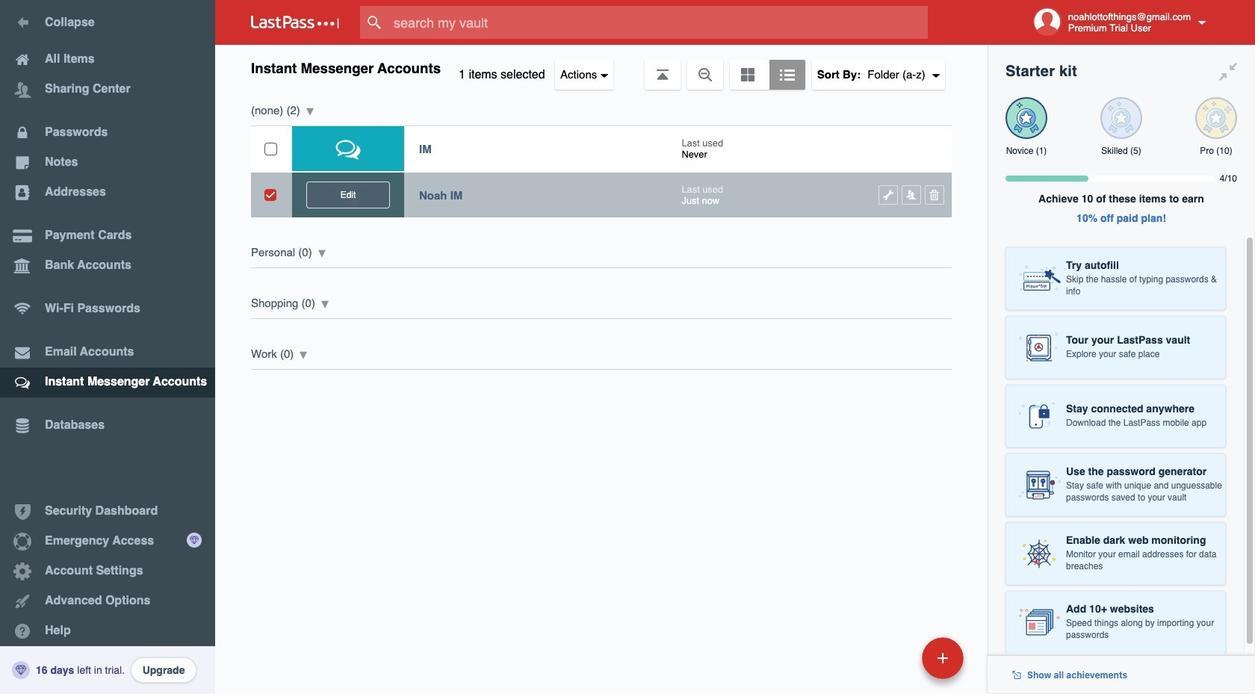 Task type: vqa. For each thing, say whether or not it's contained in the screenshot.
NEW ITEM navigation
yes



Task type: locate. For each thing, give the bounding box(es) containing it.
new item element
[[820, 637, 969, 679]]

main navigation navigation
[[0, 0, 215, 694]]

Search search field
[[360, 6, 957, 39]]

search my vault text field
[[360, 6, 957, 39]]

lastpass image
[[251, 16, 339, 29]]



Task type: describe. For each thing, give the bounding box(es) containing it.
new item navigation
[[820, 633, 973, 694]]

vault options navigation
[[215, 45, 988, 90]]



